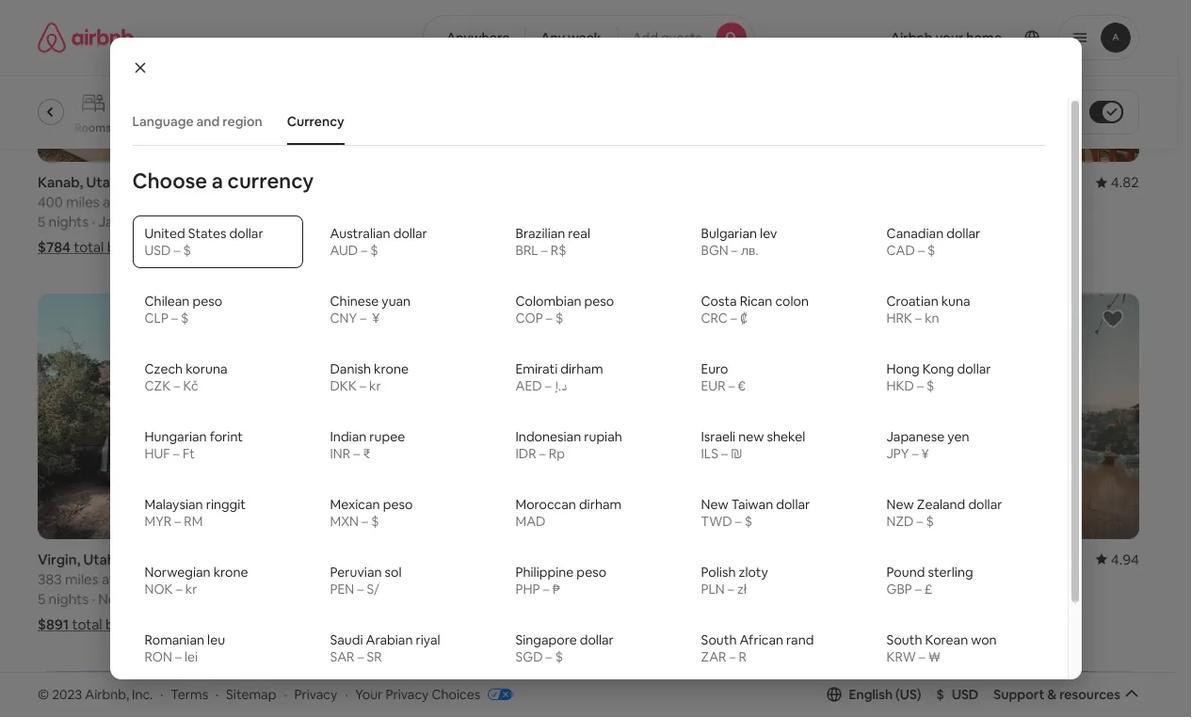 Task type: vqa. For each thing, say whether or not it's contained in the screenshot.
Add to wishlist: Nogal, New Mexico icon
yes



Task type: locate. For each thing, give the bounding box(es) containing it.
dollar right zealand
[[969, 496, 1003, 513]]

south inside south african rand zar – r
[[701, 632, 737, 649]]

– inside 'romanian leu ron – lei'
[[175, 649, 182, 666]]

· inside kanab, utah 400 miles away 5 nights · jan 21 – 26 $784 total before taxes
[[92, 213, 95, 231]]

total inside 'phoenix, arizona 302 miles away 5 nights · nov 5 – 10 $884 total before taxes'
[[356, 616, 386, 634]]

japanese yen jpy – ¥
[[887, 429, 970, 462]]

– right dkk
[[360, 378, 366, 395]]

$ inside new zealand dollar nzd – $
[[926, 513, 934, 530]]

5 right s/
[[408, 590, 416, 608]]

15
[[969, 213, 982, 231]]

– inside peruvian sol pen – s/
[[357, 581, 364, 598]]

new right fe, at the bottom right of the page
[[663, 551, 693, 569]]

terms
[[171, 686, 208, 703]]

0 horizontal spatial krone
[[213, 564, 248, 581]]

any week
[[541, 29, 602, 46]]

– left "ﺩ.ﺇ"
[[545, 378, 552, 395]]

nights down 383
[[49, 590, 89, 608]]

mad
[[516, 513, 546, 530]]

total right $891
[[72, 616, 102, 634]]

peso inside mexican peso mxn – $
[[383, 496, 413, 513]]

nov inside the nov 5 – 10 total before taxes
[[660, 213, 686, 231]]

miles for phoenix,
[[346, 571, 380, 589]]

guests
[[661, 29, 702, 46]]

czech
[[145, 361, 183, 378]]

21
[[124, 213, 138, 231]]

– inside costa rican colon crc – ₡
[[731, 310, 738, 327]]

nights up $1,076
[[330, 213, 370, 231]]

and
[[196, 113, 220, 130]]

currency button
[[278, 104, 354, 139]]

nights down 666
[[892, 590, 932, 608]]

·
[[92, 213, 95, 231], [373, 213, 376, 231], [935, 213, 939, 231], [92, 590, 95, 608], [373, 590, 376, 608], [935, 590, 939, 608], [160, 686, 163, 703], [216, 686, 219, 703], [284, 686, 287, 703], [345, 686, 348, 703]]

indian
[[330, 429, 367, 446]]

0 horizontal spatial usd
[[145, 242, 171, 259]]

new left zealand
[[887, 496, 914, 513]]

south inside south korean won krw – ₩
[[887, 632, 923, 649]]

dollar inside the 'new taiwan dollar twd – $'
[[776, 496, 810, 513]]

– right nok
[[176, 581, 182, 598]]

dirham inside moroccan dirham mad
[[579, 496, 622, 513]]

– left £ on the right bottom of the page
[[915, 581, 922, 598]]

peso for chilean peso clp – $
[[193, 293, 222, 310]]

dollar inside new zealand dollar nzd – $
[[969, 496, 1003, 513]]

add to wishlist: yucca valley, california image
[[1102, 686, 1125, 708]]

santa
[[600, 551, 638, 569]]

0 horizontal spatial 10
[[429, 590, 443, 608]]

– left kn
[[916, 310, 922, 327]]

– left states
[[174, 242, 180, 259]]

5 inside the nov 5 – 10 total before taxes
[[689, 213, 697, 231]]

5 down '400'
[[38, 213, 45, 231]]

– right cop on the left top of the page
[[546, 310, 553, 327]]

1 vertical spatial krone
[[213, 564, 248, 581]]

miles inside 'santa fe, new mexico 662 miles away nov 24 – 29 $1,963 total before taxes'
[[628, 571, 661, 589]]

– left ₡
[[731, 310, 738, 327]]

2 privacy from the left
[[386, 686, 429, 703]]

utah for kanab,
[[86, 173, 118, 191]]

kr
[[369, 378, 381, 395], [185, 581, 197, 598]]

japanese
[[887, 429, 945, 446]]

mexican peso mxn – $
[[330, 496, 413, 530]]

5 inside nogal, new mexico 666 miles away 5 nights · $1,364 total before taxes
[[881, 590, 889, 608]]

away up 14
[[102, 571, 135, 589]]

peso for philippine peso php – ₱
[[577, 564, 607, 581]]

colon
[[776, 293, 809, 310]]

0 horizontal spatial 26
[[151, 213, 168, 231]]

krone for norwegian krone nok – kr
[[213, 564, 248, 581]]

– left s/
[[357, 581, 364, 598]]

tab list containing language and region
[[123, 98, 1045, 145]]

– left sr
[[358, 649, 364, 666]]

display total before taxes
[[946, 105, 1082, 120]]

saudi
[[330, 632, 363, 649]]

airbnb,
[[85, 686, 129, 703]]

$ right mxn
[[371, 513, 379, 530]]

$ inside mexican peso mxn – $
[[371, 513, 379, 530]]

total up sr
[[356, 616, 386, 634]]

0 vertical spatial 10
[[710, 213, 725, 231]]

miles inside kanab, utah 400 miles away 5 nights · jan 21 – 26 $784 total before taxes
[[66, 193, 100, 211]]

krone for danish krone dkk – kr
[[374, 361, 409, 378]]

pound sterling gbp – £
[[887, 564, 974, 598]]

2 mexico from the left
[[960, 551, 1007, 569]]

nights inside 'virgin, utah 383 miles away 5 nights · nov 14 – 19 $891 total before taxes'
[[49, 590, 89, 608]]

– left ₪ at the right bottom of page
[[721, 446, 728, 462]]

5 nights · apr 15 – 20 $970 total before taxes
[[881, 213, 1032, 256]]

santa fe, new mexico 662 miles away nov 24 – 29 $1,963 total before taxes
[[600, 551, 761, 634]]

before inside 'phoenix, arizona 302 miles away 5 nights · nov 5 – 10 $884 total before taxes'
[[389, 616, 433, 634]]

0 horizontal spatial privacy
[[294, 686, 337, 703]]

new inside 'santa fe, new mexico 662 miles away nov 24 – 29 $1,963 total before taxes'
[[663, 551, 693, 569]]

1 horizontal spatial usd
[[952, 686, 979, 703]]

total right $1,963
[[646, 616, 676, 634]]

0 horizontal spatial mexico
[[696, 551, 743, 569]]

peso for mexican peso mxn – $
[[383, 496, 413, 513]]

– inside new zealand dollar nzd – $
[[917, 513, 924, 530]]

tab list
[[123, 98, 1045, 145]]

1 vertical spatial usd
[[952, 686, 979, 703]]

cop
[[516, 310, 543, 327]]

kuna
[[942, 293, 971, 310]]

total up "₩"
[[927, 616, 958, 634]]

1 26 from the left
[[151, 213, 168, 231]]

$784
[[38, 238, 71, 256]]

ringgit
[[206, 496, 246, 513]]

1 vertical spatial dirham
[[579, 496, 622, 513]]

– inside chinese yuan cny – ￥
[[360, 310, 367, 327]]

total right display on the right top
[[987, 105, 1013, 120]]

$ right 'nzd'
[[926, 513, 934, 530]]

utah up jan in the top of the page
[[86, 173, 118, 191]]

total down jan in the top of the page
[[74, 238, 104, 256]]

choices
[[432, 686, 481, 703]]

– left zł
[[728, 581, 735, 598]]

$ right clp on the left of page
[[181, 310, 189, 327]]

dirham right moroccan
[[579, 496, 622, 513]]

new up £ on the right bottom of the page
[[927, 551, 957, 569]]

1 horizontal spatial kr
[[369, 378, 381, 395]]

– inside australian dollar aud – $
[[361, 242, 368, 259]]

$884
[[319, 616, 353, 634]]

away up 24
[[664, 571, 698, 589]]

– left r$
[[541, 242, 548, 259]]

$ right 'cad'
[[928, 242, 936, 259]]

kong
[[923, 361, 955, 378]]

chinese yuan cny – ￥
[[330, 293, 411, 327]]

$
[[183, 242, 191, 259], [371, 242, 378, 259], [928, 242, 936, 259], [181, 310, 189, 327], [556, 310, 563, 327], [927, 378, 935, 395], [371, 513, 379, 530], [745, 513, 753, 530], [926, 513, 934, 530], [555, 649, 563, 666], [937, 686, 945, 703]]

bulgarian
[[701, 225, 757, 242]]

0 vertical spatial utah
[[86, 173, 118, 191]]

0 horizontal spatial south
[[701, 632, 737, 649]]

usd down south korean won krw – ₩
[[952, 686, 979, 703]]

nights down the 302
[[330, 590, 370, 608]]

10 up bgn
[[710, 213, 725, 231]]

before inside 'virgin, utah 383 miles away 5 nights · nov 14 – 19 $891 total before taxes'
[[105, 616, 149, 634]]

peso inside philippine peso php – ₱
[[577, 564, 607, 581]]

– inside kanab, utah 400 miles away 5 nights · jan 21 – 26 $784 total before taxes
[[141, 213, 148, 231]]

$ inside singapore dollar sgd – $
[[555, 649, 563, 666]]

$ up chilean
[[183, 242, 191, 259]]

hong
[[887, 361, 920, 378]]

– inside 'phoenix, arizona 302 miles away 5 nights · nov 5 – 10 $884 total before taxes'
[[419, 590, 426, 608]]

1 horizontal spatial mexico
[[960, 551, 1007, 569]]

1 vertical spatial utah
[[83, 551, 116, 569]]

dirham right the emirati
[[561, 361, 603, 378]]

taiwan
[[732, 496, 774, 513]]

dirham inside emirati dirham aed – ﺩ.ﺇ
[[561, 361, 603, 378]]

– left rp
[[539, 446, 546, 462]]

dollar inside canadian dollar cad – $
[[947, 225, 981, 242]]

nights up $970
[[892, 213, 932, 231]]

group
[[38, 75, 817, 149], [38, 294, 296, 540], [319, 294, 577, 540], [600, 294, 859, 540], [881, 294, 1140, 540], [38, 671, 296, 718], [319, 671, 577, 718], [600, 671, 859, 718], [881, 671, 1140, 718]]

none search field containing anywhere
[[423, 15, 755, 60]]

$1,963
[[600, 616, 643, 634]]

1 horizontal spatial 10
[[710, 213, 725, 231]]

– right 15
[[985, 213, 993, 231]]

– up bgn
[[700, 213, 707, 231]]

saudi arabian riyal sar – sr
[[330, 632, 440, 666]]

nogal, new mexico 666 miles away 5 nights · $1,364 total before taxes
[[881, 551, 1043, 634]]

kr for dkk – kr
[[369, 378, 381, 395]]

$ inside united states dollar usd – $
[[183, 242, 191, 259]]

dollar right the taiwan
[[776, 496, 810, 513]]

dollar right states
[[229, 225, 263, 242]]

666
[[881, 571, 906, 589]]

10 up riyal
[[429, 590, 443, 608]]

south korean won krw – ₩
[[887, 632, 997, 666]]

5
[[38, 213, 45, 231], [319, 213, 327, 231], [689, 213, 697, 231], [881, 213, 889, 231], [38, 590, 45, 608], [319, 590, 327, 608], [408, 590, 416, 608], [881, 590, 889, 608]]

2 south from the left
[[887, 632, 923, 649]]

4.9
[[557, 551, 577, 569]]

mexico inside nogal, new mexico 666 miles away 5 nights · $1,364 total before taxes
[[960, 551, 1007, 569]]

– inside canadian dollar cad – $
[[918, 242, 925, 259]]

0 vertical spatial usd
[[145, 242, 171, 259]]

5 down 666
[[881, 590, 889, 608]]

4.94 out of 5 average rating image
[[1096, 551, 1140, 569]]

1 vertical spatial 10
[[429, 590, 443, 608]]

malaysian ringgit myr – rm
[[145, 496, 246, 530]]

south left r
[[701, 632, 737, 649]]

1 horizontal spatial 26
[[408, 213, 424, 231]]

1 mexico from the left
[[696, 551, 743, 569]]

sterling
[[928, 564, 974, 581]]

krone right the norwegian
[[213, 564, 248, 581]]

– inside indian rupee inr – ₹
[[353, 446, 360, 462]]

pound
[[887, 564, 925, 581]]

nov inside 5 nights · nov 26 – dec 1 $1,076 total before taxes
[[379, 213, 405, 231]]

real
[[568, 225, 591, 242]]

0 horizontal spatial kr
[[185, 581, 197, 598]]

– inside croatian kuna hrk – kn
[[916, 310, 922, 327]]

5 up $1,076
[[319, 213, 327, 231]]

away up jan in the top of the page
[[103, 193, 136, 211]]

nights inside kanab, utah 400 miles away 5 nights · jan 21 – 26 $784 total before taxes
[[49, 213, 89, 231]]

$ inside australian dollar aud – $
[[371, 242, 378, 259]]

dollar inside singapore dollar sgd – $
[[580, 632, 614, 649]]

away for 21
[[103, 193, 136, 211]]

nights down '400'
[[49, 213, 89, 231]]

– inside 'santa fe, new mexico 662 miles away nov 24 – 29 $1,963 total before taxes'
[[708, 590, 715, 608]]

– up riyal
[[419, 590, 426, 608]]

– right clp on the left of page
[[171, 310, 178, 327]]

· inside nogal, new mexico 666 miles away 5 nights · $1,364 total before taxes
[[935, 590, 939, 608]]

english (us)
[[849, 686, 922, 703]]

– left rm
[[175, 513, 181, 530]]

– inside japanese yen jpy – ¥
[[912, 446, 919, 462]]

choose a language and currency element
[[121, 98, 1056, 718]]

away inside 'virgin, utah 383 miles away 5 nights · nov 14 – 19 $891 total before taxes'
[[102, 571, 135, 589]]

kr right 19
[[185, 581, 197, 598]]

miles inside nogal, new mexico 666 miles away 5 nights · $1,364 total before taxes
[[909, 571, 943, 589]]

total inside 'virgin, utah 383 miles away 5 nights · nov 14 – 19 $891 total before taxes'
[[72, 616, 102, 634]]

away down arizona
[[383, 571, 416, 589]]

$ inside chilean peso clp – $
[[181, 310, 189, 327]]

4.86
[[268, 173, 296, 191]]

peso inside chilean peso clp – $
[[193, 293, 222, 310]]

0 vertical spatial krone
[[374, 361, 409, 378]]

1 horizontal spatial privacy
[[386, 686, 429, 703]]

arabian
[[366, 632, 413, 649]]

5 down 383
[[38, 590, 45, 608]]

total right 'cad'
[[917, 238, 947, 256]]

south left "₩"
[[887, 632, 923, 649]]

– left ₹
[[353, 446, 360, 462]]

– left ￥
[[360, 310, 367, 327]]

miles for kanab,
[[66, 193, 100, 211]]

$ inside 'colombian peso cop – $'
[[556, 310, 563, 327]]

$ right aud
[[371, 242, 378, 259]]

– left ¥
[[912, 446, 919, 462]]

$891
[[38, 616, 69, 634]]

yuan
[[382, 293, 411, 310]]

add to wishlist: phoenix, arizona image
[[540, 308, 562, 331]]

total right aud
[[364, 238, 394, 256]]

sar
[[330, 649, 355, 666]]

norwegian
[[145, 564, 211, 581]]

dollar left 20
[[947, 225, 981, 242]]

away right £ on the right bottom of the page
[[946, 571, 979, 589]]

$ inside the 'new taiwan dollar twd – $'
[[745, 513, 753, 530]]

– right hkd
[[917, 378, 924, 395]]

$ right hkd
[[927, 378, 935, 395]]

mexico down new zealand dollar nzd – $ at bottom
[[960, 551, 1007, 569]]

1 vertical spatial kr
[[185, 581, 197, 598]]

– right sgd
[[546, 649, 553, 666]]

– right the twd on the right
[[735, 513, 742, 530]]

dollar right kong
[[957, 361, 991, 378]]

support
[[994, 686, 1045, 703]]

privacy link
[[294, 686, 337, 703]]

czech koruna czk – kč
[[145, 361, 227, 395]]

2 26 from the left
[[408, 213, 424, 231]]

choose a currency
[[132, 168, 314, 194]]

– left ₱
[[543, 581, 550, 598]]

new left the taiwan
[[701, 496, 729, 513]]

– inside the norwegian krone nok – kr
[[176, 581, 182, 598]]

nights
[[49, 213, 89, 231], [330, 213, 370, 231], [892, 213, 932, 231], [49, 590, 89, 608], [330, 590, 370, 608], [892, 590, 932, 608]]

total left bgn
[[637, 238, 667, 256]]

dollar right the singapore
[[580, 632, 614, 649]]

nogal,
[[881, 551, 924, 569]]

– left dec
[[427, 213, 434, 231]]

20
[[996, 213, 1012, 231]]

5 up $970
[[881, 213, 889, 231]]

1 south from the left
[[701, 632, 737, 649]]

– left lei
[[175, 649, 182, 666]]

None search field
[[423, 15, 755, 60]]

new inside nogal, new mexico 666 miles away 5 nights · $1,364 total before taxes
[[927, 551, 957, 569]]

utah inside kanab, utah 400 miles away 5 nights · jan 21 – 26 $784 total before taxes
[[86, 173, 118, 191]]

cad
[[887, 242, 915, 259]]

away for 5
[[383, 571, 416, 589]]

– inside 'colombian peso cop – $'
[[546, 310, 553, 327]]

total inside 'santa fe, new mexico 662 miles away nov 24 – 29 $1,963 total before taxes'
[[646, 616, 676, 634]]

2023
[[52, 686, 82, 703]]

dollar left dec
[[393, 225, 427, 242]]

0 vertical spatial kr
[[369, 378, 381, 395]]

krone right danish at the left bottom
[[374, 361, 409, 378]]

5 inside kanab, utah 400 miles away 5 nights · jan 21 – 26 $784 total before taxes
[[38, 213, 45, 231]]

26 left dec
[[408, 213, 424, 231]]

new inside new zealand dollar nzd – $
[[887, 496, 914, 513]]

– right 'nzd'
[[917, 513, 924, 530]]

privacy down sar
[[294, 686, 337, 703]]

tab list inside choose a language and currency element
[[123, 98, 1045, 145]]

1 horizontal spatial krone
[[374, 361, 409, 378]]

€
[[738, 378, 746, 395]]

0 vertical spatial dirham
[[561, 361, 603, 378]]

dollar
[[229, 225, 263, 242], [393, 225, 427, 242], [947, 225, 981, 242], [957, 361, 991, 378], [776, 496, 810, 513], [969, 496, 1003, 513], [580, 632, 614, 649]]

before inside kanab, utah 400 miles away 5 nights · jan 21 – 26 $784 total before taxes
[[107, 238, 151, 256]]

1 horizontal spatial south
[[887, 632, 923, 649]]

26 right 21
[[151, 213, 168, 231]]

rm
[[184, 513, 203, 530]]

400
[[38, 193, 63, 211]]

nights inside nogal, new mexico 666 miles away 5 nights · $1,364 total before taxes
[[892, 590, 932, 608]]

₪
[[731, 446, 743, 462]]

total inside nogal, new mexico 666 miles away 5 nights · $1,364 total before taxes
[[927, 616, 958, 634]]

shekel
[[767, 429, 806, 446]]

$ right sgd
[[555, 649, 563, 666]]

add to wishlist: torrey, utah image
[[821, 686, 843, 708]]

total inside kanab, utah 400 miles away 5 nights · jan 21 – 26 $784 total before taxes
[[74, 238, 104, 256]]

– right 14
[[144, 590, 151, 608]]

pln
[[701, 581, 725, 598]]

inr
[[330, 446, 351, 462]]

– left kč on the bottom left
[[174, 378, 180, 395]]

5 up total before taxes button
[[689, 213, 697, 231]]

kr inside the norwegian krone nok – kr
[[185, 581, 197, 598]]

– inside czech koruna czk – kč
[[174, 378, 180, 395]]

utah for virgin,
[[83, 551, 116, 569]]

dirham
[[561, 361, 603, 378], [579, 496, 622, 513]]

usd up chilean
[[145, 242, 171, 259]]

taxes inside 'virgin, utah 383 miles away 5 nights · nov 14 – 19 $891 total before taxes'
[[152, 616, 187, 634]]

dkk
[[330, 378, 357, 395]]

– left ft
[[173, 446, 180, 462]]

miles inside 'phoenix, arizona 302 miles away 5 nights · nov 5 – 10 $884 total before taxes'
[[346, 571, 380, 589]]

miles
[[66, 193, 100, 211], [65, 571, 99, 589], [346, 571, 380, 589], [628, 571, 661, 589], [909, 571, 943, 589]]

dollar inside australian dollar aud – $
[[393, 225, 427, 242]]

south african rand zar – r
[[701, 632, 814, 666]]

$ right the twd on the right
[[745, 513, 753, 530]]

nov inside 'phoenix, arizona 302 miles away 5 nights · nov 5 – 10 $884 total before taxes'
[[379, 590, 405, 608]]

– right 24
[[708, 590, 715, 608]]

away inside kanab, utah 400 miles away 5 nights · jan 21 – 26 $784 total before taxes
[[103, 193, 136, 211]]

₱
[[553, 581, 560, 598]]

– left '€'
[[729, 378, 735, 395]]

utah right the virgin,
[[83, 551, 116, 569]]

14
[[127, 590, 141, 608]]

croatian kuna hrk – kn
[[887, 293, 971, 327]]

total inside button
[[987, 105, 1013, 120]]

1
[[467, 213, 473, 231]]



Task type: describe. For each thing, give the bounding box(es) containing it.
total inside 5 nights · apr 15 – 20 $970 total before taxes
[[917, 238, 947, 256]]

resources
[[1060, 686, 1121, 703]]

virgin,
[[38, 551, 80, 569]]

rand
[[787, 632, 814, 649]]

4.9 out of 5 average rating image
[[542, 551, 577, 569]]

$ inside canadian dollar cad – $
[[928, 242, 936, 259]]

– inside mexican peso mxn – $
[[362, 513, 368, 530]]

nights inside 'phoenix, arizona 302 miles away 5 nights · nov 5 – 10 $884 total before taxes'
[[330, 590, 370, 608]]

add
[[633, 29, 658, 46]]

dollar inside united states dollar usd – $
[[229, 225, 263, 242]]

dollar inside hong kong dollar hkd – $
[[957, 361, 991, 378]]

anywhere button
[[423, 15, 526, 60]]

away for 14
[[102, 571, 135, 589]]

19
[[154, 590, 168, 608]]

10 inside 'phoenix, arizona 302 miles away 5 nights · nov 5 – 10 $884 total before taxes'
[[429, 590, 443, 608]]

(us)
[[896, 686, 922, 703]]

add guests button
[[617, 15, 755, 60]]

czk
[[145, 378, 171, 395]]

hungarian
[[145, 429, 207, 446]]

apr
[[942, 213, 966, 231]]

– inside danish krone dkk – kr
[[360, 378, 366, 395]]

© 2023 airbnb, inc. ·
[[38, 686, 163, 703]]

canadian
[[887, 225, 944, 242]]

support & resources
[[994, 686, 1121, 703]]

united
[[145, 225, 185, 242]]

total before taxes button
[[600, 238, 752, 256]]

– inside south african rand zar – r
[[730, 649, 736, 666]]

$1,076
[[319, 238, 361, 256]]

your
[[355, 686, 383, 703]]

taxes inside 'santa fe, new mexico 662 miles away nov 24 – 29 $1,963 total before taxes'
[[726, 616, 761, 634]]

fe,
[[641, 551, 660, 569]]

– inside the nov 5 – 10 total before taxes
[[700, 213, 707, 231]]

united states dollar usd – $
[[145, 225, 263, 259]]

before inside button
[[1015, 105, 1051, 120]]

peso for colombian peso cop – $
[[585, 293, 614, 310]]

virgin, utah 383 miles away 5 nights · nov 14 – 19 $891 total before taxes
[[38, 551, 187, 634]]

nov 5 – 10 total before taxes
[[637, 213, 752, 256]]

kanab,
[[38, 173, 83, 191]]

leu
[[207, 632, 225, 649]]

kr for nok – kr
[[185, 581, 197, 598]]

taxes inside nogal, new mexico 666 miles away 5 nights · $1,364 total before taxes
[[1007, 616, 1043, 634]]

crc
[[701, 310, 728, 327]]

$ inside hong kong dollar hkd – $
[[927, 378, 935, 395]]

5 nights · nov 26 – dec 1 $1,076 total before taxes
[[319, 213, 479, 256]]

croatian
[[887, 293, 939, 310]]

– inside the 'new taiwan dollar twd – $'
[[735, 513, 742, 530]]

taxes inside 5 nights · nov 26 – dec 1 $1,076 total before taxes
[[444, 238, 479, 256]]

– inside bulgarian lev bgn – лв.
[[732, 242, 738, 259]]

662
[[600, 571, 625, 589]]

· inside 'phoenix, arizona 302 miles away 5 nights · nov 5 – 10 $884 total before taxes'
[[373, 590, 376, 608]]

language and region
[[132, 113, 263, 130]]

aed
[[516, 378, 542, 395]]

5 down the 302
[[319, 590, 327, 608]]

1 privacy from the left
[[294, 686, 337, 703]]

$1,364
[[881, 616, 924, 634]]

zealand
[[917, 496, 966, 513]]

302
[[319, 571, 343, 589]]

your privacy choices
[[355, 686, 481, 703]]

before inside 5 nights · apr 15 – 20 $970 total before taxes
[[950, 238, 994, 256]]

– inside saudi arabian riyal sar – sr
[[358, 649, 364, 666]]

terms · sitemap · privacy ·
[[171, 686, 348, 703]]

– inside chilean peso clp – $
[[171, 310, 178, 327]]

5 inside 5 nights · apr 15 – 20 $970 total before taxes
[[881, 213, 889, 231]]

australian
[[330, 225, 391, 242]]

bgn
[[701, 242, 729, 259]]

miles for virgin,
[[65, 571, 99, 589]]

– inside south korean won krw – ₩
[[919, 649, 926, 666]]

– inside indonesian rupiah idr – rp
[[539, 446, 546, 462]]

new inside the 'new taiwan dollar twd – $'
[[701, 496, 729, 513]]

terms link
[[171, 686, 208, 703]]

profile element
[[777, 0, 1140, 75]]

currency
[[287, 113, 344, 130]]

5 inside 'virgin, utah 383 miles away 5 nights · nov 14 – 19 $891 total before taxes'
[[38, 590, 45, 608]]

26 inside kanab, utah 400 miles away 5 nights · jan 21 – 26 $784 total before taxes
[[151, 213, 168, 231]]

лв.
[[741, 242, 759, 259]]

indian rupee inr – ₹
[[330, 429, 405, 462]]

nov inside 'virgin, utah 383 miles away 5 nights · nov 14 – 19 $891 total before taxes'
[[98, 590, 124, 608]]

away inside 'santa fe, new mexico 662 miles away nov 24 – 29 $1,963 total before taxes'
[[664, 571, 698, 589]]

inc.
[[132, 686, 153, 703]]

taxes inside kanab, utah 400 miles away 5 nights · jan 21 – 26 $784 total before taxes
[[154, 238, 189, 256]]

4.94
[[1111, 551, 1140, 569]]

· inside 'virgin, utah 383 miles away 5 nights · nov 14 – 19 $891 total before taxes'
[[92, 590, 95, 608]]

aud
[[330, 242, 358, 259]]

euro eur – €
[[701, 361, 746, 395]]

– inside polish zloty pln – zł
[[728, 581, 735, 598]]

new
[[739, 429, 764, 446]]

nzd
[[887, 513, 914, 530]]

phoenix,
[[319, 551, 376, 569]]

add to wishlist: los angeles, california image
[[540, 686, 562, 708]]

african
[[740, 632, 784, 649]]

south for krw
[[887, 632, 923, 649]]

israeli
[[701, 429, 736, 446]]

taxes inside the nov 5 – 10 total before taxes
[[717, 238, 752, 256]]

hong kong dollar hkd – $
[[887, 361, 991, 395]]

taxes inside 'phoenix, arizona 302 miles away 5 nights · nov 5 – 10 $884 total before taxes'
[[436, 616, 471, 634]]

taxes inside 5 nights · apr 15 – 20 $970 total before taxes
[[997, 238, 1032, 256]]

dirham for emirati dirham aed – ﺩ.ﺇ
[[561, 361, 603, 378]]

usd inside united states dollar usd – $
[[145, 242, 171, 259]]

group containing historical homes
[[38, 75, 817, 149]]

nights inside 5 nights · nov 26 – dec 1 $1,076 total before taxes
[[330, 213, 370, 231]]

new taiwan dollar twd – $
[[701, 496, 810, 530]]

dirham for moroccan dirham mad
[[579, 496, 622, 513]]

ils
[[701, 446, 719, 462]]

4.86 out of 5 average rating image
[[253, 173, 296, 191]]

mexican
[[330, 496, 380, 513]]

indonesian
[[516, 429, 581, 446]]

4.82 out of 5 average rating image
[[1096, 173, 1140, 191]]

total inside 5 nights · nov 26 – dec 1 $1,076 total before taxes
[[364, 238, 394, 256]]

$970
[[881, 238, 914, 256]]

4.82
[[1111, 173, 1140, 191]]

any week button
[[525, 15, 618, 60]]

– inside united states dollar usd – $
[[174, 242, 180, 259]]

– inside 5 nights · apr 15 – 20 $970 total before taxes
[[985, 213, 993, 231]]

24
[[689, 590, 705, 608]]

nok
[[145, 581, 173, 598]]

total inside the nov 5 – 10 total before taxes
[[637, 238, 667, 256]]

chilean peso clp – $
[[145, 293, 222, 327]]

nights inside 5 nights · apr 15 – 20 $970 total before taxes
[[892, 213, 932, 231]]

rupiah
[[584, 429, 622, 446]]

26 inside 5 nights · nov 26 – dec 1 $1,076 total before taxes
[[408, 213, 424, 231]]

lev
[[760, 225, 777, 242]]

¥
[[922, 446, 929, 462]]

arizona
[[379, 551, 430, 569]]

currency
[[228, 168, 314, 194]]

nov inside 'santa fe, new mexico 662 miles away nov 24 – 29 $1,963 total before taxes'
[[660, 590, 686, 608]]

rp
[[549, 446, 565, 462]]

taxes inside display total before taxes button
[[1053, 105, 1082, 120]]

$ right the (us)
[[937, 686, 945, 703]]

zł
[[737, 581, 747, 598]]

pen
[[330, 581, 354, 598]]

r$
[[551, 242, 567, 259]]

– inside hungarian forint huf – ft
[[173, 446, 180, 462]]

away inside nogal, new mexico 666 miles away 5 nights · $1,364 total before taxes
[[946, 571, 979, 589]]

– inside singapore dollar sgd – $
[[546, 649, 553, 666]]

– inside the israeli new shekel ils – ₪
[[721, 446, 728, 462]]

– inside 'brazilian real brl – r$'
[[541, 242, 548, 259]]

hrk
[[887, 310, 913, 327]]

add to wishlist: hanksville, utah image
[[259, 686, 281, 708]]

forint
[[210, 429, 243, 446]]

add to wishlist: nogal, new mexico image
[[1102, 308, 1125, 331]]

– inside 5 nights · nov 26 – dec 1 $1,076 total before taxes
[[427, 213, 434, 231]]

₡
[[740, 310, 748, 327]]

before inside nogal, new mexico 666 miles away 5 nights · $1,364 total before taxes
[[961, 616, 1004, 634]]

rican
[[740, 293, 773, 310]]

5 inside 5 nights · nov 26 – dec 1 $1,076 total before taxes
[[319, 213, 327, 231]]

before inside 5 nights · nov 26 – dec 1 $1,076 total before taxes
[[397, 238, 441, 256]]

– inside malaysian ringgit myr – rm
[[175, 513, 181, 530]]

riyal
[[416, 632, 440, 649]]

language and region button
[[123, 104, 272, 139]]

lei
[[185, 649, 198, 666]]

brazilian real brl – r$
[[516, 225, 591, 259]]

polish zloty pln – zł
[[701, 564, 768, 598]]

canadian dollar cad – $
[[887, 225, 981, 259]]

before inside the nov 5 – 10 total before taxes
[[670, 238, 714, 256]]

r
[[739, 649, 747, 666]]

new zealand dollar nzd – $
[[887, 496, 1003, 530]]

· inside 5 nights · apr 15 – 20 $970 total before taxes
[[935, 213, 939, 231]]

languages dialog
[[110, 38, 1082, 718]]

sr
[[367, 649, 382, 666]]

mexico inside 'santa fe, new mexico 662 miles away nov 24 – 29 $1,963 total before taxes'
[[696, 551, 743, 569]]

– inside 'virgin, utah 383 miles away 5 nights · nov 14 – 19 $891 total before taxes'
[[144, 590, 151, 608]]

romanian leu ron – lei
[[145, 632, 225, 666]]

euro
[[701, 361, 729, 378]]

south for zar
[[701, 632, 737, 649]]

sitemap link
[[226, 686, 276, 703]]



